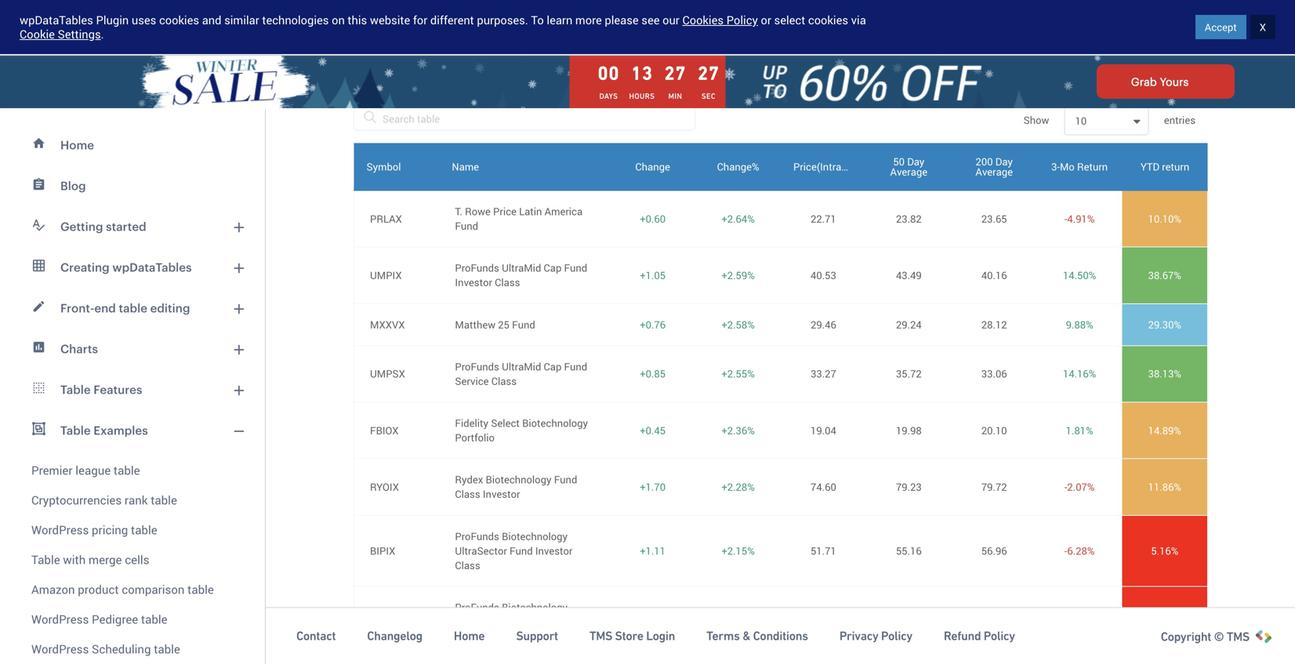 Task type: vqa. For each thing, say whether or not it's contained in the screenshot.


Task type: locate. For each thing, give the bounding box(es) containing it.
0 horizontal spatial home link
[[9, 125, 256, 166]]

2 - from the top
[[1065, 480, 1068, 494]]

fidelity select biotechnology portfolio
[[455, 416, 588, 445]]

average up 23.82 in the right of the page
[[891, 165, 928, 179]]

day right 200
[[996, 155, 1014, 169]]

1 horizontal spatial average
[[976, 165, 1014, 179]]

ultrasector inside the profunds biotechnology ultrasector fund service class
[[455, 615, 507, 629]]

learn
[[547, 12, 573, 28]]

class inside profunds ultramid cap fund service class
[[492, 374, 517, 388]]

matthew
[[455, 318, 496, 332]]

scheduling
[[92, 641, 151, 657]]

cap inside profunds ultramid cap fund service class
[[544, 360, 562, 374]]

table for table examples
[[60, 424, 91, 437]]

42.94
[[897, 615, 922, 629]]

0 vertical spatial home link
[[9, 125, 256, 166]]

symbol: activate to sort column ascending element
[[354, 143, 440, 191]]

home
[[60, 138, 94, 152], [454, 629, 485, 643]]

table for scheduling
[[154, 641, 180, 657]]

3-
[[1052, 160, 1061, 174]]

technologies
[[262, 12, 329, 28]]

27 up the min
[[665, 62, 687, 84]]

accept
[[1206, 20, 1238, 34]]

0 vertical spatial home
[[60, 138, 94, 152]]

1.70
[[646, 480, 666, 494]]

profunds inside the profunds biotechnology ultrasector fund service class
[[455, 601, 500, 615]]

wordpress for wordpress pricing table
[[31, 522, 89, 538]]

ultramid inside profunds ultramid cap fund service class
[[502, 360, 542, 374]]

wordpress down amazon
[[31, 612, 89, 628]]

home link up blog on the top left of page
[[9, 125, 256, 166]]

t. rowe price latin america fund
[[455, 204, 583, 233]]

mo
[[1061, 160, 1075, 174]]

38.13
[[1149, 367, 1175, 381]]

cap up fidelity select biotechnology portfolio
[[544, 360, 562, 374]]

ultrasector inside profunds biotechnology ultrasector fund investor class
[[455, 544, 507, 558]]

table up premier league table
[[60, 424, 91, 437]]

table up cryptocurrencies rank table link
[[114, 462, 140, 479]]

0 horizontal spatial cookies
[[159, 12, 199, 28]]

- down mo
[[1065, 212, 1068, 226]]

terms
[[707, 629, 740, 643]]

biotechnology down fidelity select biotechnology portfolio
[[486, 473, 552, 487]]

fund inside profunds biotechnology ultrasector fund investor class
[[510, 544, 533, 558]]

1 ultramid from the top
[[502, 261, 542, 275]]

profunds inside profunds biotechnology ultrasector fund investor class
[[455, 529, 500, 543]]

getting started link
[[9, 206, 256, 247]]

profunds inside profunds ultramid cap fund service class
[[455, 360, 500, 374]]

1 27 from the left
[[665, 62, 687, 84]]

show
[[1024, 113, 1052, 127]]

biotechnology inside fidelity select biotechnology portfolio
[[523, 416, 588, 430]]

4 profunds from the top
[[455, 601, 500, 615]]

ytd return
[[1141, 160, 1190, 174]]

ultramid inside the profunds ultramid cap fund investor class
[[502, 261, 542, 275]]

wordpress down wordpress pedigree table
[[31, 641, 89, 657]]

1 cookies from the left
[[159, 12, 199, 28]]

1 horizontal spatial service
[[536, 615, 570, 629]]

terms & conditions link
[[707, 629, 809, 644]]

cryptocurrencies rank table
[[31, 492, 177, 508]]

1 horizontal spatial cookies
[[809, 12, 849, 28]]

day for 200 day average
[[996, 155, 1014, 169]]

13
[[632, 62, 653, 84]]

0 vertical spatial service
[[455, 374, 489, 388]]

profunds inside the profunds ultramid cap fund investor class
[[455, 261, 500, 275]]

1 vertical spatial wpdatatables
[[112, 260, 192, 274]]

1 horizontal spatial day
[[996, 155, 1014, 169]]

0 horizontal spatial wpdatatables
[[20, 12, 93, 28]]

investor inside profunds biotechnology ultrasector fund investor class
[[536, 544, 573, 558]]

to
[[531, 12, 544, 28]]

name: activate to sort column ascending element
[[440, 143, 610, 191]]

wordpress up with
[[31, 522, 89, 538]]

service up 'support'
[[536, 615, 570, 629]]

on
[[332, 12, 345, 28]]

day inside 50 day average
[[908, 155, 925, 169]]

tms right ©
[[1227, 630, 1250, 644]]

- down the 1.81 at the bottom right of the page
[[1065, 480, 1068, 494]]

27 up sec
[[698, 62, 720, 84]]

1 horizontal spatial policy
[[882, 629, 913, 643]]

pedigree
[[92, 612, 138, 628]]

biotechnology up 'support'
[[502, 601, 568, 615]]

38.67
[[1149, 268, 1175, 282]]

1 vertical spatial home link
[[454, 629, 485, 644]]

1 horizontal spatial wpdatatables
[[112, 260, 192, 274]]

1 vertical spatial -
[[1065, 480, 1068, 494]]

0 vertical spatial ultramid
[[502, 261, 542, 275]]

class up select at the left bottom
[[492, 374, 517, 388]]

2 profunds from the top
[[455, 360, 500, 374]]

3 profunds from the top
[[455, 529, 500, 543]]

policy down 44.60
[[984, 629, 1016, 643]]

2 average from the left
[[976, 165, 1014, 179]]

get started
[[1180, 20, 1236, 35]]

ultrasector left support link on the left
[[455, 615, 507, 629]]

wpdatatables - tables and charts manager wordpress plugin image
[[16, 13, 166, 42]]

ultramid down t. rowe price latin america fund
[[502, 261, 542, 275]]

features
[[94, 383, 142, 397]]

more
[[576, 12, 602, 28]]

ultrasector for profunds biotechnology ultrasector fund service class
[[455, 615, 507, 629]]

2.64
[[728, 212, 748, 226]]

2 wordpress from the top
[[31, 612, 89, 628]]

profunds down rydex
[[455, 529, 500, 543]]

class
[[495, 276, 520, 290], [492, 374, 517, 388], [455, 487, 481, 501], [455, 558, 481, 573], [455, 630, 481, 644]]

0 vertical spatial wordpress
[[31, 522, 89, 538]]

table down comparison
[[141, 612, 168, 628]]

0 vertical spatial wpdatatables
[[20, 12, 93, 28]]

2 ultramid from the top
[[502, 360, 542, 374]]

1 average from the left
[[891, 165, 928, 179]]

1 vertical spatial service
[[536, 615, 570, 629]]

2 day from the left
[[996, 155, 1014, 169]]

biotechnology inside profunds biotechnology ultrasector fund investor class
[[502, 529, 568, 543]]

29.24
[[897, 318, 922, 332]]

table up cells
[[131, 522, 157, 538]]

rydex biotechnology fund class investor
[[455, 473, 578, 501]]

2 horizontal spatial policy
[[984, 629, 1016, 643]]

wordpress inside "link"
[[31, 612, 89, 628]]

200 day average
[[976, 155, 1014, 179]]

wpdatatables inside wpdatatables plugin uses cookies and similar technologies on this website for different purposes. to learn more please see our cookies policy or select cookies via cookie settings .
[[20, 12, 93, 28]]

1 cap from the top
[[544, 261, 562, 275]]

3 - from the top
[[1065, 544, 1068, 558]]

changelog
[[367, 629, 423, 643]]

entries
[[1162, 113, 1196, 127]]

1.05
[[646, 268, 666, 282]]

price
[[493, 204, 517, 218]]

table right rank
[[151, 492, 177, 508]]

1 horizontal spatial home
[[454, 629, 485, 643]]

1 day from the left
[[908, 155, 925, 169]]

1 - from the top
[[1065, 212, 1068, 226]]

support
[[516, 629, 558, 643]]

investor inside rydex biotechnology fund class investor
[[483, 487, 520, 501]]

portfolio
[[455, 431, 495, 445]]

1 horizontal spatial 27
[[698, 62, 720, 84]]

matthew 25 fund
[[455, 318, 536, 332]]

1 vertical spatial ultramid
[[502, 360, 542, 374]]

home link left support link on the left
[[454, 629, 485, 644]]

55.16
[[897, 544, 922, 558]]

privacy policy
[[840, 629, 913, 643]]

table for pricing
[[131, 522, 157, 538]]

service up fidelity
[[455, 374, 489, 388]]

1 wordpress from the top
[[31, 522, 89, 538]]

biotechnology down rydex biotechnology fund class investor
[[502, 529, 568, 543]]

wordpress pricing table
[[31, 522, 157, 538]]

0 vertical spatial table
[[60, 383, 91, 397]]

table for table features
[[60, 383, 91, 397]]

day inside 200 day average
[[996, 155, 1014, 169]]

biotechnology right select at the left bottom
[[523, 416, 588, 430]]

investor for rydex biotechnology fund class investor
[[483, 487, 520, 501]]

class for profunds biotechnology ultrasector fund service class
[[455, 630, 481, 644]]

profunds down matthew
[[455, 360, 500, 374]]

wordpress scheduling table
[[31, 641, 180, 657]]

ultramid for investor
[[502, 261, 542, 275]]

class inside profunds biotechnology ultrasector fund investor class
[[455, 558, 481, 573]]

14.16
[[1064, 367, 1089, 381]]

wpdatatables left "."
[[20, 12, 93, 28]]

policy for privacy policy
[[882, 629, 913, 643]]

0 vertical spatial investor
[[455, 276, 493, 290]]

wordpress for wordpress pedigree table
[[31, 612, 89, 628]]

policy left or
[[727, 12, 759, 28]]

2 cap from the top
[[544, 360, 562, 374]]

table left with
[[31, 552, 60, 568]]

0 horizontal spatial average
[[891, 165, 928, 179]]

0 horizontal spatial home
[[60, 138, 94, 152]]

0 horizontal spatial tms
[[590, 629, 613, 643]]

investor down rydex
[[483, 487, 520, 501]]

change%: activate to sort column ascending element
[[696, 143, 781, 191]]

10
[[1076, 114, 1088, 128]]

class down rydex
[[455, 487, 481, 501]]

table down charts on the bottom left of the page
[[60, 383, 91, 397]]

biotechnology inside rydex biotechnology fund class investor
[[486, 473, 552, 487]]

class up 25
[[495, 276, 520, 290]]

front-
[[60, 301, 94, 315]]

1 vertical spatial investor
[[483, 487, 520, 501]]

2.55
[[728, 367, 748, 381]]

investor inside the profunds ultramid cap fund investor class
[[455, 276, 493, 290]]

cap inside the profunds ultramid cap fund investor class
[[544, 261, 562, 275]]

table
[[60, 383, 91, 397], [60, 424, 91, 437], [31, 552, 60, 568]]

table for league
[[114, 462, 140, 479]]

profunds down rowe
[[455, 261, 500, 275]]

pricing
[[92, 522, 128, 538]]

x
[[1261, 20, 1267, 34]]

investor down rydex biotechnology fund class investor
[[536, 544, 573, 558]]

different
[[431, 12, 474, 28]]

table right comparison
[[188, 582, 214, 598]]

fund inside rydex biotechnology fund class investor
[[554, 473, 578, 487]]

56.96
[[982, 544, 1008, 558]]

home left support link on the left
[[454, 629, 485, 643]]

2.15
[[728, 544, 748, 558]]

biotechnology inside the profunds biotechnology ultrasector fund service class
[[502, 601, 568, 615]]

1.11
[[646, 544, 666, 558]]

0 horizontal spatial 27
[[665, 62, 687, 84]]

0 horizontal spatial service
[[455, 374, 489, 388]]

1 profunds from the top
[[455, 261, 500, 275]]

cookies policy link
[[683, 12, 759, 28]]

ultrasector for profunds biotechnology ultrasector fund investor class
[[455, 544, 507, 558]]

0 vertical spatial ultrasector
[[455, 544, 507, 558]]

investor for profunds biotechnology ultrasector fund investor class
[[536, 544, 573, 558]]

cap
[[544, 261, 562, 275], [544, 360, 562, 374]]

average up 23.65
[[976, 165, 1014, 179]]

ultramid
[[502, 261, 542, 275], [502, 360, 542, 374]]

class left support link on the left
[[455, 630, 481, 644]]

columns button
[[354, 68, 457, 99]]

service for profunds ultramid cap fund service class
[[455, 374, 489, 388]]

1 horizontal spatial home link
[[454, 629, 485, 644]]

cookies left and
[[159, 12, 199, 28]]

service inside the profunds biotechnology ultrasector fund service class
[[536, 615, 570, 629]]

0 horizontal spatial day
[[908, 155, 925, 169]]

2 vertical spatial table
[[31, 552, 60, 568]]

average
[[891, 165, 928, 179], [976, 165, 1014, 179]]

table features link
[[9, 369, 256, 410]]

14.89
[[1149, 423, 1175, 438]]

2 vertical spatial -
[[1065, 544, 1068, 558]]

profunds
[[455, 261, 500, 275], [455, 360, 500, 374], [455, 529, 500, 543], [455, 601, 500, 615]]

changelog link
[[367, 629, 423, 644]]

1 vertical spatial cap
[[544, 360, 562, 374]]

wpdatatables up editing
[[112, 260, 192, 274]]

home link
[[9, 125, 256, 166], [454, 629, 485, 644]]

table inside 'link'
[[60, 424, 91, 437]]

fidelity
[[455, 416, 489, 430]]

1 vertical spatial table
[[60, 424, 91, 437]]

table inside "link"
[[60, 383, 91, 397]]

profunds down profunds biotechnology ultrasector fund investor class
[[455, 601, 500, 615]]

table right end
[[119, 301, 147, 315]]

3 wordpress from the top
[[31, 641, 89, 657]]

change%
[[717, 160, 760, 174]]

mxxvx
[[370, 318, 405, 332]]

cap down america in the left top of the page
[[544, 261, 562, 275]]

- for 4.91
[[1065, 212, 1068, 226]]

biotechnology
[[523, 416, 588, 430], [486, 473, 552, 487], [502, 529, 568, 543], [502, 601, 568, 615]]

front-end table editing link
[[9, 288, 256, 329]]

getting
[[60, 220, 103, 233]]

x button
[[1251, 15, 1276, 39]]

6.28
[[1068, 544, 1088, 558]]

product
[[78, 582, 119, 598]]

class inside the profunds biotechnology ultrasector fund service class
[[455, 630, 481, 644]]

2 vertical spatial wordpress
[[31, 641, 89, 657]]

0 vertical spatial cap
[[544, 261, 562, 275]]

2.36
[[728, 423, 748, 438]]

policy inside wpdatatables plugin uses cookies and similar technologies on this website for different purposes. to learn more please see our cookies policy or select cookies via cookie settings .
[[727, 12, 759, 28]]

- down -2.07
[[1065, 544, 1068, 558]]

2 cookies from the left
[[809, 12, 849, 28]]

1 ultrasector from the top
[[455, 544, 507, 558]]

1 horizontal spatial tms
[[1227, 630, 1250, 644]]

wpdatatables plugin uses cookies and similar technologies on this website for different purposes. to learn more please see our cookies policy or select cookies via cookie settings .
[[20, 12, 867, 42]]

2 ultrasector from the top
[[455, 615, 507, 629]]

1 vertical spatial home
[[454, 629, 485, 643]]

2 vertical spatial investor
[[536, 544, 573, 558]]

day right 50 at right
[[908, 155, 925, 169]]

service inside profunds ultramid cap fund service class
[[455, 374, 489, 388]]

- for 2.07
[[1065, 480, 1068, 494]]

bipix
[[370, 544, 396, 558]]

umpix
[[370, 268, 402, 282]]

via
[[852, 12, 867, 28]]

wordpress
[[31, 522, 89, 538], [31, 612, 89, 628], [31, 641, 89, 657]]

class up the profunds biotechnology ultrasector fund service class on the bottom left
[[455, 558, 481, 573]]

cookies left the via
[[809, 12, 849, 28]]

home up blog on the top left of page
[[60, 138, 94, 152]]

1 vertical spatial ultrasector
[[455, 615, 507, 629]]

ultrasector down rydex
[[455, 544, 507, 558]]

policy down 42.94
[[882, 629, 913, 643]]

tms left store
[[590, 629, 613, 643]]

1 vertical spatial wordpress
[[31, 612, 89, 628]]

refund
[[944, 629, 982, 643]]

investor up matthew
[[455, 276, 493, 290]]

class inside the profunds ultramid cap fund investor class
[[495, 276, 520, 290]]

0 horizontal spatial policy
[[727, 12, 759, 28]]

home inside 'link'
[[60, 138, 94, 152]]

day
[[908, 155, 925, 169], [996, 155, 1014, 169]]

merge
[[89, 552, 122, 568]]

table down wordpress pedigree table "link" on the bottom
[[154, 641, 180, 657]]

privacy policy link
[[840, 629, 913, 644]]

ultramid down 25
[[502, 360, 542, 374]]

profunds for profunds biotechnology ultrasector fund service class
[[455, 601, 500, 615]]

our
[[663, 12, 680, 28]]

0 vertical spatial -
[[1065, 212, 1068, 226]]



Task type: describe. For each thing, give the bounding box(es) containing it.
policy for refund policy
[[984, 629, 1016, 643]]

league
[[75, 462, 111, 479]]

rydex
[[455, 473, 483, 487]]

hours
[[630, 92, 655, 101]]

2.07
[[1068, 480, 1088, 494]]

clear filters button
[[354, 11, 433, 43]]

getting started
[[60, 220, 146, 233]]

74.60
[[811, 480, 837, 494]]

table for rank
[[151, 492, 177, 508]]

front-end table editing
[[60, 301, 190, 315]]

ytd return: activate to sort column ascending element
[[1123, 143, 1209, 191]]

select
[[491, 416, 520, 430]]

table examples
[[60, 424, 148, 437]]

class inside rydex biotechnology fund class investor
[[455, 487, 481, 501]]

investor for profunds ultramid cap fund investor class
[[455, 276, 493, 290]]

5.16
[[1152, 544, 1172, 558]]

10 button
[[1076, 108, 1139, 135]]

Search table search field
[[354, 107, 696, 131]]

fund inside the profunds ultramid cap fund investor class
[[564, 261, 588, 275]]

0.45
[[646, 423, 666, 438]]

creating wpdatatables
[[60, 260, 192, 274]]

editing
[[150, 301, 190, 315]]

amazon product comparison table link
[[9, 575, 256, 605]]

cap for profunds ultramid cap fund investor class
[[544, 261, 562, 275]]

fund inside profunds ultramid cap fund service class
[[564, 360, 588, 374]]

©
[[1215, 630, 1225, 644]]

day for 50 day average
[[908, 155, 925, 169]]

grab
[[1132, 75, 1158, 88]]

ytd
[[1141, 160, 1160, 174]]

premier league table link
[[9, 451, 256, 486]]

clear
[[364, 20, 389, 35]]

table for end
[[119, 301, 147, 315]]

&
[[743, 629, 751, 643]]

50 day average: activate to sort column ascending element
[[867, 143, 952, 191]]

amazon
[[31, 582, 75, 598]]

profunds for profunds ultramid cap fund investor class
[[455, 261, 500, 275]]

examples
[[94, 424, 148, 437]]

profunds for profunds ultramid cap fund service class
[[455, 360, 500, 374]]

biotechnology for profunds biotechnology ultrasector fund service class
[[502, 601, 568, 615]]

200
[[976, 155, 994, 169]]

- for 6.28
[[1065, 544, 1068, 558]]

t.
[[455, 204, 463, 218]]

get
[[1180, 20, 1197, 35]]

started
[[1199, 20, 1236, 35]]

cookies
[[683, 12, 724, 28]]

fund inside the profunds biotechnology ultrasector fund service class
[[510, 615, 533, 629]]

clear filters
[[364, 20, 423, 35]]

price(intraday)
[[794, 160, 862, 174]]

79.23
[[897, 480, 922, 494]]

contact
[[297, 629, 336, 643]]

14.50
[[1064, 268, 1089, 282]]

table for pedigree
[[141, 612, 168, 628]]

select
[[775, 12, 806, 28]]

privacy
[[840, 629, 879, 643]]

wordpress for wordpress scheduling table
[[31, 641, 89, 657]]

ultramid for service
[[502, 360, 542, 374]]

grab yours link
[[1097, 64, 1235, 99]]

charts
[[60, 342, 98, 356]]

days
[[600, 92, 618, 101]]

35.72
[[897, 367, 922, 381]]

creating
[[60, 260, 110, 274]]

200 day average: activate to sort column ascending element
[[952, 143, 1038, 191]]

29.46
[[811, 318, 837, 332]]

started
[[106, 220, 146, 233]]

fund inside t. rowe price latin america fund
[[455, 219, 479, 233]]

3-mo return: activate to sort column ascending element
[[1038, 143, 1123, 191]]

fbiox
[[370, 423, 399, 438]]

Search form search field
[[330, 16, 856, 38]]

40.53
[[811, 268, 837, 282]]

filters
[[392, 20, 423, 35]]

support link
[[516, 629, 558, 644]]

79.72
[[982, 480, 1008, 494]]

profunds for profunds biotechnology ultrasector fund investor class
[[455, 529, 500, 543]]

average for 200
[[976, 165, 1014, 179]]

refund policy
[[944, 629, 1016, 643]]

biotechnology for profunds biotechnology ultrasector fund investor class
[[502, 529, 568, 543]]

class for profunds ultramid cap fund service class
[[492, 374, 517, 388]]

class for profunds ultramid cap fund investor class
[[495, 276, 520, 290]]

1.81
[[1067, 423, 1087, 438]]

50 day average
[[891, 155, 928, 179]]

premier
[[31, 462, 73, 479]]

table with merge cells link
[[9, 545, 256, 575]]

2.28
[[728, 480, 748, 494]]

00
[[598, 62, 620, 84]]

28.12
[[982, 318, 1008, 332]]

20.10
[[982, 423, 1008, 438]]

cookie settings button
[[20, 26, 101, 42]]

refund policy link
[[944, 629, 1016, 644]]

2 27 from the left
[[698, 62, 720, 84]]

-2.07
[[1065, 480, 1088, 494]]

for
[[413, 12, 428, 28]]

biotechnology for rydex biotechnology fund class investor
[[486, 473, 552, 487]]

-4.91
[[1065, 212, 1088, 226]]

change: activate to sort column ascending element
[[610, 143, 696, 191]]

3-mo return
[[1052, 160, 1109, 174]]

table with merge cells
[[31, 552, 149, 568]]

0.86
[[646, 615, 666, 629]]

51.71
[[811, 544, 837, 558]]

2.58
[[728, 318, 748, 332]]

accept button
[[1196, 15, 1247, 39]]

price(intraday): activate to sort column ascending element
[[781, 143, 867, 191]]

umpsx
[[370, 367, 405, 381]]

2.59
[[728, 268, 748, 282]]

average for 50
[[891, 165, 928, 179]]

profunds ultramid cap fund investor class
[[455, 261, 588, 290]]

class for profunds biotechnology ultrasector fund investor class
[[455, 558, 481, 573]]

50
[[894, 155, 905, 169]]

0.85
[[646, 367, 666, 381]]

4.84
[[1152, 615, 1172, 629]]

creating wpdatatables link
[[9, 247, 256, 288]]

wordpress scheduling table link
[[9, 635, 256, 664]]

yours
[[1161, 75, 1190, 88]]

cookie
[[20, 26, 55, 42]]

cap for profunds ultramid cap fund service class
[[544, 360, 562, 374]]

similar
[[224, 12, 259, 28]]

service for profunds biotechnology ultrasector fund service class
[[536, 615, 570, 629]]

9.88
[[1067, 318, 1087, 332]]

table for table with merge cells
[[31, 552, 60, 568]]

22.71
[[811, 212, 837, 226]]



